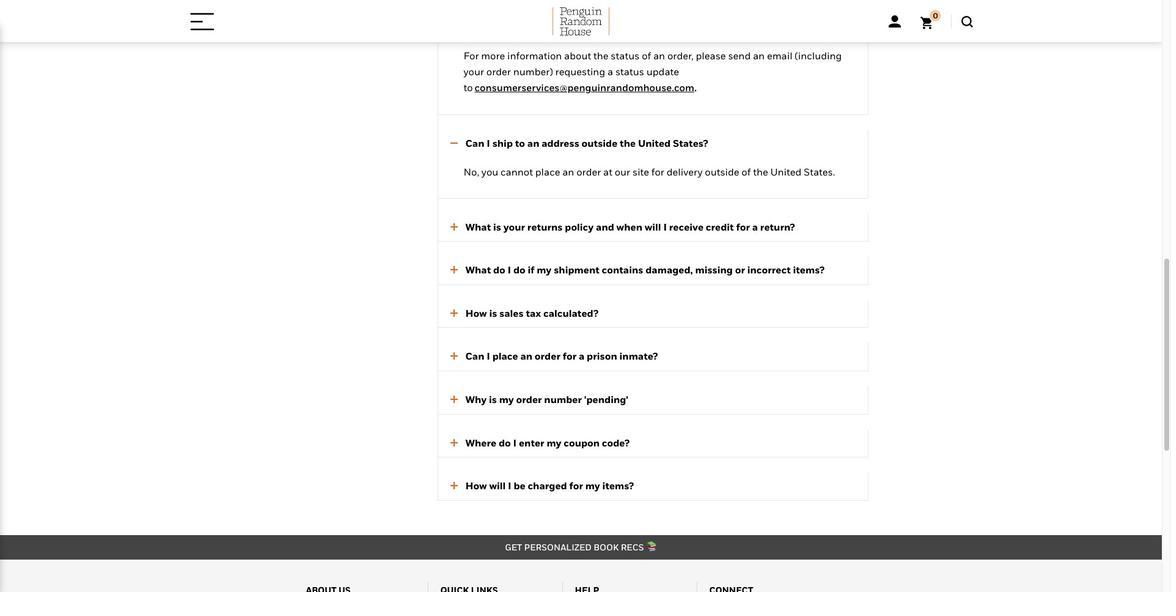Task type: locate. For each thing, give the bounding box(es) containing it.
be left charged
[[514, 480, 526, 492]]

i inside the what do i do if my shipment contains damaged, missing or incorrect items? 'link'
[[508, 264, 511, 276]]

how down where
[[466, 480, 487, 492]]

0 horizontal spatial items?
[[603, 480, 634, 492]]

my right if
[[537, 264, 552, 276]]

1 how from the top
[[466, 307, 487, 319]]

1 vertical spatial a
[[753, 220, 758, 233]]

a
[[608, 66, 614, 78], [753, 220, 758, 233], [579, 350, 585, 362]]

2 horizontal spatial the
[[754, 165, 769, 178]]

can
[[466, 137, 485, 149], [466, 350, 485, 362]]

items? right incorrect
[[794, 264, 825, 276]]

what is your returns policy and when will i receive credit for a return? link
[[438, 219, 856, 235]]

an right send
[[753, 50, 765, 62]]

0 horizontal spatial a
[[579, 350, 585, 362]]

for right charged
[[570, 480, 583, 492]]

outside right delivery
[[705, 165, 740, 178]]

shipment inside 'link'
[[554, 264, 600, 276]]

0 horizontal spatial will
[[490, 480, 506, 492]]

will right when at the right top of page
[[645, 220, 662, 233]]

how will i be charged for my items?
[[466, 480, 634, 492]]

1 vertical spatial of
[[742, 165, 751, 178]]

my
[[537, 264, 552, 276], [499, 393, 514, 405], [547, 436, 562, 449], [586, 480, 600, 492]]

order
[[487, 66, 511, 78], [577, 165, 601, 178], [535, 350, 561, 362], [516, 393, 542, 405]]

0 vertical spatial how
[[466, 307, 487, 319]]

0 vertical spatial the
[[594, 50, 609, 62]]

-
[[464, 6, 468, 18], [464, 22, 468, 34]]

1 vertical spatial -
[[464, 22, 468, 34]]

0 vertical spatial outside
[[582, 137, 618, 149]]

for right credit on the top right
[[737, 220, 750, 233]]

0 vertical spatial is
[[494, 220, 501, 233]]

for
[[464, 50, 479, 62]]

inmate?
[[620, 350, 658, 362]]

1 horizontal spatial to
[[515, 137, 525, 149]]

1 vertical spatial shipment
[[554, 264, 600, 276]]

0 vertical spatial place
[[536, 165, 560, 178]]

i inside how will i be charged for my items? link
[[508, 480, 512, 492]]

can i ship to an address outside the united states? link
[[438, 136, 856, 151]]

penguin random house image
[[553, 7, 610, 35]]

to right the ship
[[515, 137, 525, 149]]

enter
[[519, 436, 545, 449]]

can up the why
[[466, 350, 485, 362]]

status
[[611, 50, 640, 62], [616, 66, 645, 78]]

1 horizontal spatial of
[[742, 165, 751, 178]]

a up consumerservices@penguinrandomhouse.com . at the top
[[608, 66, 614, 78]]

place right cannot
[[536, 165, 560, 178]]

get
[[505, 542, 523, 552]]

1 what from the top
[[466, 220, 491, 233]]

status left update at the right of page
[[616, 66, 645, 78]]

0 horizontal spatial to
[[464, 82, 473, 94]]

how
[[466, 307, 487, 319], [466, 480, 487, 492]]

1 vertical spatial is
[[490, 307, 497, 319]]

0 horizontal spatial be
[[514, 480, 526, 492]]

order left number
[[516, 393, 542, 405]]

is right the why
[[489, 393, 497, 405]]

your
[[470, 6, 491, 18], [470, 22, 491, 34], [464, 66, 484, 78], [504, 220, 525, 233]]

united up no, you cannot place an order at our site for delivery outside of the united states.
[[638, 137, 671, 149]]

is left the sales
[[490, 307, 497, 319]]

place down the sales
[[493, 350, 518, 362]]

1 horizontal spatial be
[[582, 22, 593, 34]]

prison
[[587, 350, 618, 362]]

calculated?
[[544, 307, 599, 319]]

the inside for more information about the status of an order, please send an email (including your order number) requesting a status update to
[[594, 50, 609, 62]]

number)
[[514, 66, 553, 78]]

0 vertical spatial of
[[642, 50, 651, 62]]

menu
[[326, 0, 438, 10]]

could
[[536, 22, 562, 34]]

items?
[[794, 264, 825, 276], [603, 480, 634, 492]]

order down more
[[487, 66, 511, 78]]

return?
[[761, 220, 795, 233]]

the up our in the top of the page
[[620, 137, 636, 149]]

0 vertical spatial be
[[582, 22, 593, 34]]

preparation
[[651, 22, 706, 34]]

my inside 'link'
[[537, 264, 552, 276]]

tax
[[526, 307, 541, 319]]

outside
[[582, 137, 618, 149], [705, 165, 740, 178]]

is for how
[[490, 307, 497, 319]]

0 vertical spatial to
[[464, 82, 473, 94]]

an left address
[[528, 137, 540, 149]]

can i place an order for a prison inmate? link
[[438, 349, 856, 364]]

i
[[487, 137, 490, 149], [664, 220, 667, 233], [508, 264, 511, 276], [487, 350, 490, 362], [513, 436, 517, 449], [508, 480, 512, 492]]

shipment up send
[[723, 22, 767, 34]]

i inside can i ship to an address outside the united states? link
[[487, 137, 490, 149]]

2 how from the top
[[466, 480, 487, 492]]

expired
[[579, 6, 613, 18]]

get personalized book recs 📚
[[505, 542, 657, 552]]

what down no, at the left top of page
[[466, 220, 491, 233]]

what do i do if my shipment contains damaged, missing or incorrect items?
[[466, 264, 825, 276]]

0 vertical spatial will
[[645, 220, 662, 233]]

1 vertical spatial what
[[466, 264, 491, 276]]

what
[[466, 220, 491, 233], [466, 264, 491, 276]]

when
[[617, 220, 643, 233]]

you
[[482, 165, 499, 178]]

united
[[638, 137, 671, 149], [771, 165, 802, 178]]

1 vertical spatial items?
[[603, 480, 634, 492]]

policy
[[565, 220, 594, 233]]

delivery
[[667, 165, 703, 178]]

my right enter at the bottom of the page
[[547, 436, 562, 449]]

address
[[542, 137, 580, 149]]

1 vertical spatial can
[[466, 350, 485, 362]]

shipment
[[723, 22, 767, 34], [554, 264, 600, 276]]

i inside what is your returns policy and when will i receive credit for a return? link
[[664, 220, 667, 233]]

will
[[645, 220, 662, 233], [490, 480, 506, 492]]

can i ship to an address outside the united states?
[[466, 137, 709, 149]]

1 horizontal spatial items?
[[794, 264, 825, 276]]

0 vertical spatial a
[[608, 66, 614, 78]]

0 horizontal spatial shipment
[[554, 264, 600, 276]]

order,
[[668, 50, 694, 62]]

to inside can i ship to an address outside the united states? link
[[515, 137, 525, 149]]

0 vertical spatial status
[[611, 50, 640, 62]]

1 vertical spatial will
[[490, 480, 506, 492]]

can for can i ship to an address outside the united states?
[[466, 137, 485, 149]]

what left if
[[466, 264, 491, 276]]

an down how is sales tax calculated?
[[521, 350, 533, 362]]

an
[[654, 50, 666, 62], [753, 50, 765, 62], [528, 137, 540, 149], [563, 165, 575, 178], [521, 350, 533, 362]]

can left the ship
[[466, 137, 485, 149]]

of inside for more information about the status of an order, please send an email (including your order number) requesting a status update to
[[642, 50, 651, 62]]

what inside 'link'
[[466, 264, 491, 276]]

0 vertical spatial united
[[638, 137, 671, 149]]

status down validated
[[611, 50, 640, 62]]

validated
[[596, 22, 638, 34]]

states.
[[804, 165, 836, 178]]

is left the returns
[[494, 220, 501, 233]]

search image
[[962, 16, 973, 27]]

1 can from the top
[[466, 137, 485, 149]]

shipment down policy
[[554, 264, 600, 276]]

place
[[536, 165, 560, 178], [493, 350, 518, 362]]

1 vertical spatial outside
[[705, 165, 740, 178]]

1 vertical spatial how
[[466, 480, 487, 492]]

0 vertical spatial -
[[464, 6, 468, 18]]

personalized
[[525, 542, 592, 552]]

the right about
[[594, 50, 609, 62]]

2 vertical spatial the
[[754, 165, 769, 178]]

united left 'states.'
[[771, 165, 802, 178]]

your down for
[[464, 66, 484, 78]]

sales
[[500, 307, 524, 319]]

get personalized book recs 📚 link
[[505, 542, 657, 552]]

'pending'
[[585, 393, 629, 405]]

1 vertical spatial the
[[620, 137, 636, 149]]

items? down code?
[[603, 480, 634, 492]]

0 vertical spatial shipment
[[723, 22, 767, 34]]

0 horizontal spatial of
[[642, 50, 651, 62]]

1 horizontal spatial shipment
[[723, 22, 767, 34]]

2 vertical spatial is
[[489, 393, 497, 405]]

returns
[[528, 220, 563, 233]]

0 vertical spatial what
[[466, 220, 491, 233]]

0 vertical spatial can
[[466, 137, 485, 149]]

or
[[736, 264, 746, 276]]

0 horizontal spatial place
[[493, 350, 518, 362]]

be
[[582, 22, 593, 34], [514, 480, 526, 492]]

in
[[640, 22, 649, 34]]

1 vertical spatial status
[[616, 66, 645, 78]]

damaged,
[[646, 264, 693, 276]]

1 horizontal spatial will
[[645, 220, 662, 233]]

please
[[696, 50, 726, 62]]

is for why
[[489, 393, 497, 405]]

how left the sales
[[466, 307, 487, 319]]

1 vertical spatial united
[[771, 165, 802, 178]]

2 what from the top
[[466, 264, 491, 276]]

a left prison
[[579, 350, 585, 362]]

our
[[615, 165, 631, 178]]

contains
[[602, 264, 644, 276]]

more
[[481, 50, 505, 62]]

outside up at
[[582, 137, 618, 149]]

0 horizontal spatial the
[[594, 50, 609, 62]]

code?
[[602, 436, 630, 449]]

the up return?
[[754, 165, 769, 178]]

1 vertical spatial to
[[515, 137, 525, 149]]

how will i be charged for my items? link
[[438, 478, 856, 494]]

a left return?
[[753, 220, 758, 233]]

send
[[729, 50, 751, 62]]

of
[[642, 50, 651, 62], [742, 165, 751, 178]]

what for what do i do if my shipment contains damaged, missing or incorrect items?
[[466, 264, 491, 276]]

1 horizontal spatial a
[[608, 66, 614, 78]]

0 vertical spatial items?
[[794, 264, 825, 276]]

be right not
[[582, 22, 593, 34]]

to down for
[[464, 82, 473, 94]]

0 horizontal spatial outside
[[582, 137, 618, 149]]

is
[[494, 220, 501, 233], [490, 307, 497, 319], [489, 393, 497, 405]]

for inside - your backorder request expired - your payment could not be validated in preparation for shipment
[[708, 22, 721, 34]]

2 can from the top
[[466, 350, 485, 362]]

for up please
[[708, 22, 721, 34]]

will down where
[[490, 480, 506, 492]]

consumerservices@penguinrandomhouse.com link
[[475, 82, 695, 94]]



Task type: describe. For each thing, give the bounding box(es) containing it.
shopping cart image
[[921, 10, 942, 29]]

shipment inside - your backorder request expired - your payment could not be validated in preparation for shipment
[[723, 22, 767, 34]]

credit
[[706, 220, 734, 233]]

order left at
[[577, 165, 601, 178]]

how is sales tax calculated?
[[466, 307, 599, 319]]

an up update at the right of page
[[654, 50, 666, 62]]

do for do
[[494, 264, 506, 276]]

how for how is sales tax calculated?
[[466, 307, 487, 319]]

request
[[542, 6, 577, 18]]

ship
[[493, 137, 513, 149]]

coupon
[[564, 436, 600, 449]]

recs
[[621, 542, 644, 552]]

and
[[596, 220, 615, 233]]

backorder
[[493, 6, 540, 18]]

cannot
[[501, 165, 533, 178]]

do for enter
[[499, 436, 511, 449]]

no, you cannot place an order at our site for delivery outside of the united states.
[[464, 165, 836, 178]]

where do i enter my coupon code? link
[[438, 435, 856, 451]]

how is sales tax calculated? link
[[438, 306, 856, 321]]

book
[[594, 542, 619, 552]]

your left the returns
[[504, 220, 525, 233]]

receive
[[670, 220, 704, 233]]

2 horizontal spatial a
[[753, 220, 758, 233]]

requesting
[[556, 66, 606, 78]]

is for what
[[494, 220, 501, 233]]

1 horizontal spatial place
[[536, 165, 560, 178]]

what do i do if my shipment contains damaged, missing or incorrect items? link
[[438, 262, 856, 278]]

sign in image
[[889, 15, 901, 28]]

1 vertical spatial be
[[514, 480, 526, 492]]

📚
[[646, 542, 657, 552]]

where do i enter my coupon code?
[[466, 436, 630, 449]]

items? inside 'link'
[[794, 264, 825, 276]]

my down the coupon
[[586, 480, 600, 492]]

how for how will i be charged for my items?
[[466, 480, 487, 492]]

email
[[768, 50, 793, 62]]

an down address
[[563, 165, 575, 178]]

update
[[647, 66, 680, 78]]

where
[[466, 436, 497, 449]]

your up for
[[470, 22, 491, 34]]

(including
[[795, 50, 842, 62]]

what is your returns policy and when will i receive credit for a return?
[[466, 220, 795, 233]]

order inside for more information about the status of an order, please send an email (including your order number) requesting a status update to
[[487, 66, 511, 78]]

your inside for more information about the status of an order, please send an email (including your order number) requesting a status update to
[[464, 66, 484, 78]]

site
[[633, 165, 650, 178]]

why is my order number 'pending' link
[[438, 392, 856, 408]]

a inside for more information about the status of an order, please send an email (including your order number) requesting a status update to
[[608, 66, 614, 78]]

my right the why
[[499, 393, 514, 405]]

2 - from the top
[[464, 22, 468, 34]]

charged
[[528, 480, 567, 492]]

1 horizontal spatial the
[[620, 137, 636, 149]]

for right site on the top right of page
[[652, 165, 665, 178]]

for more information about the status of an order, please send an email (including your order number) requesting a status update to
[[464, 50, 842, 94]]

what for what is your returns policy and when will i receive credit for a return?
[[466, 220, 491, 233]]

i inside where do i enter my coupon code? link
[[513, 436, 517, 449]]

missing
[[696, 264, 733, 276]]

why
[[466, 393, 487, 405]]

about
[[565, 50, 592, 62]]

consumerservices@penguinrandomhouse.com
[[475, 82, 695, 94]]

0 horizontal spatial united
[[638, 137, 671, 149]]

at
[[604, 165, 613, 178]]

can for can i place an order for a prison inmate?
[[466, 350, 485, 362]]

why is my order number 'pending'
[[466, 393, 629, 405]]

payment
[[493, 22, 534, 34]]

1 vertical spatial place
[[493, 350, 518, 362]]

be inside - your backorder request expired - your payment could not be validated in preparation for shipment
[[582, 22, 593, 34]]

to inside for more information about the status of an order, please send an email (including your order number) requesting a status update to
[[464, 82, 473, 94]]

1 - from the top
[[464, 6, 468, 18]]

for left prison
[[563, 350, 577, 362]]

can i place an order for a prison inmate?
[[466, 350, 658, 362]]

1 horizontal spatial united
[[771, 165, 802, 178]]

if
[[528, 264, 535, 276]]

no,
[[464, 165, 480, 178]]

consumerservices@penguinrandomhouse.com .
[[475, 82, 697, 94]]

states?
[[673, 137, 709, 149]]

order up why is my order number 'pending'
[[535, 350, 561, 362]]

number
[[545, 393, 582, 405]]

information
[[508, 50, 562, 62]]

2 vertical spatial a
[[579, 350, 585, 362]]

.
[[695, 82, 697, 94]]

incorrect
[[748, 264, 791, 276]]

1 horizontal spatial outside
[[705, 165, 740, 178]]

your left backorder
[[470, 6, 491, 18]]

i inside can i place an order for a prison inmate? link
[[487, 350, 490, 362]]

- your backorder request expired - your payment could not be validated in preparation for shipment
[[464, 6, 767, 34]]

not
[[564, 22, 580, 34]]



Task type: vqa. For each thing, say whether or not it's contained in the screenshot.
Spanish
no



